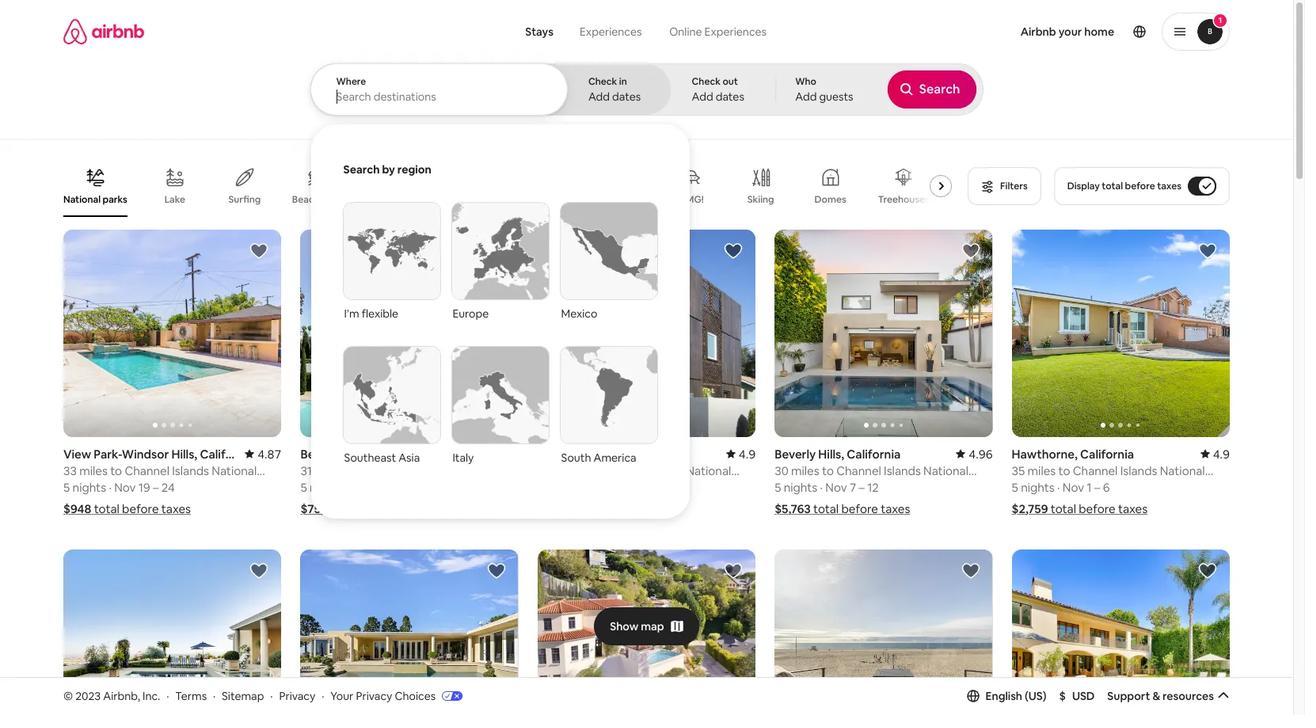 Task type: locate. For each thing, give the bounding box(es) containing it.
beverly hills, california 31 miles to channel islands national park 5 nights $75,000
[[300, 446, 518, 516]]

hills, inside beverly hills, california 31 miles to channel islands national park 5 nights $75,000
[[344, 446, 370, 461]]

4.96
[[969, 446, 993, 461]]

1 to from the left
[[110, 463, 122, 478]]

2 4.9 out of 5 average rating image from the left
[[1200, 446, 1230, 461]]

4 to from the left
[[822, 463, 834, 478]]

5 down '35'
[[1012, 480, 1018, 495]]

4.9 out of 5 average rating image for culver city, california 28 miles to channel islands national park
[[726, 446, 756, 461]]

to down hawthorne,
[[1058, 463, 1070, 478]]

35
[[1012, 463, 1025, 478]]

1 dates from the left
[[612, 89, 641, 104]]

channel for beverly hills, california 31 miles to channel islands national park 5 nights $75,000
[[360, 463, 405, 478]]

4 california from the left
[[1080, 446, 1134, 461]]

park for beverly hills, california 31 miles to channel islands national park 5 nights $75,000
[[495, 463, 518, 478]]

1 vertical spatial 1
[[1087, 480, 1092, 495]]

before
[[1125, 180, 1155, 192], [122, 501, 159, 516], [604, 501, 641, 516], [841, 501, 878, 516], [1079, 501, 1116, 516]]

dates down in
[[612, 89, 641, 104]]

channel up 19
[[125, 463, 169, 478]]

channel inside the hawthorne, california 35 miles to channel islands national park
[[1073, 463, 1118, 478]]

1 4.9 from the left
[[739, 446, 756, 461]]

park up $2,759
[[1012, 478, 1036, 493]]

– right 19
[[153, 480, 159, 495]]

online
[[669, 25, 702, 39]]

4 islands from the left
[[884, 463, 921, 478]]

before down 'culver city, california 28 miles to channel islands national park'
[[604, 501, 641, 516]]

2 5 from the left
[[300, 480, 307, 495]]

5 islands from the left
[[1120, 463, 1157, 478]]

0 horizontal spatial nov
[[114, 480, 136, 495]]

total right $2,759
[[1051, 501, 1076, 516]]

mexico
[[561, 306, 597, 321]]

california up 12
[[847, 446, 901, 461]]

group containing national parks
[[63, 155, 958, 217]]

5 down 31
[[300, 480, 307, 495]]

miles inside beverly hills, california 31 miles to channel islands national park 5 nights $75,000
[[315, 463, 343, 478]]

nov inside 5 nights · nov 1 – 6 $2,759 total before taxes
[[1063, 480, 1084, 495]]

3 islands from the left
[[407, 463, 444, 478]]

hills, left asia
[[344, 446, 370, 461]]

hills, inside beverly hills, california 30 miles to channel islands national park
[[818, 446, 844, 461]]

5 inside 5 nights · nov 1 – 6 $2,759 total before taxes
[[1012, 480, 1018, 495]]

1 horizontal spatial check
[[692, 75, 721, 88]]

mansions
[[531, 193, 573, 206]]

0 horizontal spatial hills,
[[344, 446, 370, 461]]

privacy left your
[[279, 689, 315, 703]]

1 horizontal spatial –
[[859, 480, 865, 495]]

dates
[[612, 89, 641, 104], [716, 89, 744, 104]]

search
[[343, 162, 380, 177]]

5 for 5 nights · nov 1 – 6 $2,759 total before taxes
[[1012, 480, 1018, 495]]

taxes inside '5 nights · nov 19 – 24 $948 total before taxes'
[[161, 501, 191, 516]]

check for check in add dates
[[588, 75, 617, 88]]

to for beverly hills, california 31 miles to channel islands national park 5 nights $75,000
[[346, 463, 357, 478]]

islands up 24
[[172, 463, 209, 478]]

taxes for 5 nights · nov 7 – 12 $5,763 total before taxes
[[881, 501, 910, 516]]

national inside 33 miles to channel islands national park
[[212, 463, 257, 478]]

nov for 7
[[826, 480, 847, 495]]

hills,
[[344, 446, 370, 461], [818, 446, 844, 461]]

california inside beverly hills, california 30 miles to channel islands national park
[[847, 446, 901, 461]]

channel inside 'culver city, california 28 miles to channel islands national park'
[[599, 463, 644, 478]]

nov left 19
[[114, 480, 136, 495]]

amazing
[[437, 193, 477, 206]]

– left 6
[[1094, 480, 1100, 495]]

· down hawthorne,
[[1057, 480, 1060, 495]]

1 – from the left
[[153, 480, 159, 495]]

nov inside the 5 nights · nov 7 – 12 $5,763 total before taxes
[[826, 480, 847, 495]]

5 down 30 at the bottom of page
[[775, 480, 781, 495]]

1 horizontal spatial experiences
[[705, 25, 767, 39]]

to for beverly hills, california 30 miles to channel islands national park
[[822, 463, 834, 478]]

1 nights from the left
[[72, 480, 106, 495]]

islands
[[172, 463, 209, 478], [647, 463, 684, 478], [407, 463, 444, 478], [884, 463, 921, 478], [1120, 463, 1157, 478]]

park
[[495, 463, 518, 478], [63, 478, 87, 493], [538, 478, 561, 493], [775, 478, 798, 493], [1012, 478, 1036, 493]]

islands inside beverly hills, california 31 miles to channel islands national park 5 nights $75,000
[[407, 463, 444, 478]]

before down 7
[[841, 501, 878, 516]]

display total before taxes
[[1067, 180, 1182, 192]]

1 nov from the left
[[114, 480, 136, 495]]

california right city,
[[604, 446, 658, 461]]

5 to from the left
[[1058, 463, 1070, 478]]

0 horizontal spatial 1
[[1087, 480, 1092, 495]]

0 horizontal spatial add
[[588, 89, 610, 104]]

1 horizontal spatial hills,
[[818, 446, 844, 461]]

before for 5 nights · nov 7 – 12 $5,763 total before taxes
[[841, 501, 878, 516]]

1 horizontal spatial add
[[692, 89, 713, 104]]

0 horizontal spatial privacy
[[279, 689, 315, 703]]

5 channel from the left
[[1073, 463, 1118, 478]]

add for check out add dates
[[692, 89, 713, 104]]

2 to from the left
[[585, 463, 597, 478]]

check left in
[[588, 75, 617, 88]]

– inside 5 nights · nov 1 – 6 $2,759 total before taxes
[[1094, 480, 1100, 495]]

0 horizontal spatial check
[[588, 75, 617, 88]]

3 to from the left
[[346, 463, 357, 478]]

check inside check in add dates
[[588, 75, 617, 88]]

nights inside '5 nights · nov 19 – 24 $948 total before taxes'
[[72, 480, 106, 495]]

national inside 'culver city, california 28 miles to channel islands national park'
[[686, 463, 731, 478]]

amazing views
[[437, 193, 504, 206]]

nights for $5,763
[[784, 480, 818, 495]]

1 islands from the left
[[172, 463, 209, 478]]

before right display
[[1125, 180, 1155, 192]]

terms · sitemap · privacy
[[175, 689, 315, 703]]

check left 'out'
[[692, 75, 721, 88]]

national
[[63, 193, 101, 206], [212, 463, 257, 478], [686, 463, 731, 478], [447, 463, 492, 478], [924, 463, 969, 478], [1160, 463, 1205, 478]]

&
[[1153, 689, 1160, 703]]

total inside 5 nights · nov 1 – 6 $2,759 total before taxes
[[1051, 501, 1076, 516]]

1 check from the left
[[588, 75, 617, 88]]

1 inside 5 nights · nov 1 – 6 $2,759 total before taxes
[[1087, 480, 1092, 495]]

search by region
[[343, 162, 432, 177]]

2 check from the left
[[692, 75, 721, 88]]

before inside '5 nights · nov 19 – 24 $948 total before taxes'
[[122, 501, 159, 516]]

add inside check in add dates
[[588, 89, 610, 104]]

beverly for 30
[[775, 446, 816, 461]]

add down experiences button
[[588, 89, 610, 104]]

park down "culver"
[[538, 478, 561, 493]]

europe
[[453, 306, 489, 321]]

5 down 33
[[63, 480, 70, 495]]

experiences right online
[[705, 25, 767, 39]]

0 horizontal spatial experiences
[[580, 25, 642, 39]]

your privacy choices
[[330, 689, 436, 703]]

channel inside beverly hills, california 31 miles to channel islands national park 5 nights $75,000
[[360, 463, 405, 478]]

park inside beverly hills, california 31 miles to channel islands national park 5 nights $75,000
[[495, 463, 518, 478]]

miles right 31
[[315, 463, 343, 478]]

· left 19
[[109, 480, 112, 495]]

· inside '5 nights · nov 19 – 24 $948 total before taxes'
[[109, 480, 112, 495]]

total before taxes
[[576, 501, 673, 516]]

support & resources button
[[1107, 689, 1230, 703]]

beverly up 30 at the bottom of page
[[775, 446, 816, 461]]

4.87 out of 5 average rating image
[[245, 446, 281, 461]]

3 add from the left
[[795, 89, 817, 104]]

privacy right your
[[356, 689, 392, 703]]

beverly
[[300, 446, 342, 461], [775, 446, 816, 461]]

california inside 'culver city, california 28 miles to channel islands national park'
[[604, 446, 658, 461]]

miles inside the hawthorne, california 35 miles to channel islands national park
[[1028, 463, 1056, 478]]

islands right america
[[647, 463, 684, 478]]

miles inside beverly hills, california 30 miles to channel islands national park
[[791, 463, 819, 478]]

1 hills, from the left
[[344, 446, 370, 461]]

2 california from the left
[[373, 446, 426, 461]]

choices
[[395, 689, 436, 703]]

1 horizontal spatial 4.9 out of 5 average rating image
[[1200, 446, 1230, 461]]

0 horizontal spatial dates
[[612, 89, 641, 104]]

4 5 from the left
[[1012, 480, 1018, 495]]

nov for 1
[[1063, 480, 1084, 495]]

home
[[1084, 25, 1114, 39]]

before for 5 nights · nov 1 – 6 $2,759 total before taxes
[[1079, 501, 1116, 516]]

channel up 6
[[1073, 463, 1118, 478]]

park up $5,763
[[775, 478, 798, 493]]

nights up $75,000
[[310, 480, 343, 495]]

show map
[[610, 619, 664, 633]]

3 5 from the left
[[775, 480, 781, 495]]

nights inside the 5 nights · nov 7 – 12 $5,763 total before taxes
[[784, 480, 818, 495]]

28
[[538, 463, 551, 478]]

1 horizontal spatial dates
[[716, 89, 744, 104]]

beverly up 31
[[300, 446, 342, 461]]

nov left 6
[[1063, 480, 1084, 495]]

park left 28
[[495, 463, 518, 478]]

islands up 5 nights · nov 1 – 6 $2,759 total before taxes
[[1120, 463, 1157, 478]]

stays tab panel
[[310, 63, 983, 519]]

miles down "culver"
[[554, 463, 582, 478]]

0 horizontal spatial 4.9 out of 5 average rating image
[[726, 446, 756, 461]]

taxes inside button
[[1157, 180, 1182, 192]]

–
[[153, 480, 159, 495], [859, 480, 865, 495], [1094, 480, 1100, 495]]

1 privacy from the left
[[279, 689, 315, 703]]

park inside beverly hills, california 30 miles to channel islands national park
[[775, 478, 798, 493]]

california up 6
[[1080, 446, 1134, 461]]

guests
[[819, 89, 853, 104]]

4.9 out of 5 average rating image
[[726, 446, 756, 461], [1200, 446, 1230, 461]]

beverly for 31
[[300, 446, 342, 461]]

5 miles from the left
[[1028, 463, 1056, 478]]

dates inside check out add dates
[[716, 89, 744, 104]]

nights inside 5 nights · nov 1 – 6 $2,759 total before taxes
[[1021, 480, 1055, 495]]

add down who
[[795, 89, 817, 104]]

33 miles to channel islands national park
[[63, 463, 257, 493]]

· inside the 5 nights · nov 7 – 12 $5,763 total before taxes
[[820, 480, 823, 495]]

1 5 from the left
[[63, 480, 70, 495]]

1 beverly from the left
[[300, 446, 342, 461]]

taxes inside 5 nights · nov 1 – 6 $2,759 total before taxes
[[1118, 501, 1148, 516]]

6
[[1103, 480, 1110, 495]]

total inside the 5 nights · nov 7 – 12 $5,763 total before taxes
[[813, 501, 839, 516]]

add down online experiences
[[692, 89, 713, 104]]

hills, for 30
[[818, 446, 844, 461]]

2 add from the left
[[692, 89, 713, 104]]

california inside beverly hills, california 31 miles to channel islands national park 5 nights $75,000
[[373, 446, 426, 461]]

airbnb your home
[[1021, 25, 1114, 39]]

2 beverly from the left
[[775, 446, 816, 461]]

3 nov from the left
[[1063, 480, 1084, 495]]

islands for beverly hills, california 31 miles to channel islands national park 5 nights $75,000
[[407, 463, 444, 478]]

profile element
[[805, 0, 1230, 63]]

1 button
[[1162, 13, 1230, 51]]

experiences button
[[566, 16, 655, 48]]

i'm flexible
[[344, 306, 398, 321]]

total right display
[[1102, 180, 1123, 192]]

miles right 33
[[79, 463, 108, 478]]

add to wishlist: view park-windsor hills, california image
[[250, 242, 269, 261]]

– right 7
[[859, 480, 865, 495]]

before inside 5 nights · nov 1 – 6 $2,759 total before taxes
[[1079, 501, 1116, 516]]

miles right 30 at the bottom of page
[[791, 463, 819, 478]]

1 horizontal spatial 1
[[1219, 15, 1222, 25]]

to inside beverly hills, california 31 miles to channel islands national park 5 nights $75,000
[[346, 463, 357, 478]]

islands inside the hawthorne, california 35 miles to channel islands national park
[[1120, 463, 1157, 478]]

nights for $2,759
[[1021, 480, 1055, 495]]

airbnb your home link
[[1011, 15, 1124, 48]]

miles inside 'culver city, california 28 miles to channel islands national park'
[[554, 463, 582, 478]]

total
[[1102, 180, 1123, 192], [94, 501, 119, 516], [576, 501, 601, 516], [813, 501, 839, 516], [1051, 501, 1076, 516]]

5 nights · nov 19 – 24 $948 total before taxes
[[63, 480, 191, 516]]

5 inside beverly hills, california 31 miles to channel islands national park 5 nights $75,000
[[300, 480, 307, 495]]

1 4.9 out of 5 average rating image from the left
[[726, 446, 756, 461]]

$75,000
[[300, 501, 345, 516]]

dates inside check in add dates
[[612, 89, 641, 104]]

0 vertical spatial 1
[[1219, 15, 1222, 25]]

stays button
[[513, 16, 566, 48]]

windmills
[[368, 193, 412, 206]]

islands inside beverly hills, california 30 miles to channel islands national park
[[884, 463, 921, 478]]

nov
[[114, 480, 136, 495], [826, 480, 847, 495], [1063, 480, 1084, 495]]

experiences
[[580, 25, 642, 39], [705, 25, 767, 39]]

2 horizontal spatial nov
[[1063, 480, 1084, 495]]

· left 7
[[820, 480, 823, 495]]

3 – from the left
[[1094, 480, 1100, 495]]

0 horizontal spatial beverly
[[300, 446, 342, 461]]

2 hills, from the left
[[818, 446, 844, 461]]

© 2023 airbnb, inc. ·
[[63, 689, 169, 703]]

2 islands from the left
[[647, 463, 684, 478]]

2 channel from the left
[[599, 463, 644, 478]]

1 add from the left
[[588, 89, 610, 104]]

4 miles from the left
[[791, 463, 819, 478]]

– for 1
[[1094, 480, 1100, 495]]

1
[[1219, 15, 1222, 25], [1087, 480, 1092, 495]]

12
[[867, 480, 879, 495]]

before down 19
[[122, 501, 159, 516]]

2 miles from the left
[[554, 463, 582, 478]]

3 miles from the left
[[315, 463, 343, 478]]

– inside the 5 nights · nov 7 – 12 $5,763 total before taxes
[[859, 480, 865, 495]]

to up '5 nights · nov 19 – 24 $948 total before taxes'
[[110, 463, 122, 478]]

total inside '5 nights · nov 19 – 24 $948 total before taxes'
[[94, 501, 119, 516]]

2 4.9 from the left
[[1213, 446, 1230, 461]]

nights
[[72, 480, 106, 495], [310, 480, 343, 495], [784, 480, 818, 495], [1021, 480, 1055, 495]]

experiences up in
[[580, 25, 642, 39]]

1 miles from the left
[[79, 463, 108, 478]]

2023
[[75, 689, 101, 703]]

channel down city,
[[599, 463, 644, 478]]

sitemap link
[[222, 689, 264, 703]]

add inside check out add dates
[[692, 89, 713, 104]]

miles down hawthorne,
[[1028, 463, 1056, 478]]

·
[[109, 480, 112, 495], [820, 480, 823, 495], [1057, 480, 1060, 495], [166, 689, 169, 703], [213, 689, 216, 703], [270, 689, 273, 703], [322, 689, 324, 703]]

channel up 7
[[836, 463, 881, 478]]

california for 30
[[847, 446, 901, 461]]

1 horizontal spatial nov
[[826, 480, 847, 495]]

3 channel from the left
[[360, 463, 405, 478]]

to up the 5 nights · nov 7 – 12 $5,763 total before taxes
[[822, 463, 834, 478]]

nov left 7
[[826, 480, 847, 495]]

experiences inside button
[[580, 25, 642, 39]]

channel up $75,000 button
[[360, 463, 405, 478]]

park inside 'culver city, california 28 miles to channel islands national park'
[[538, 478, 561, 493]]

Where field
[[336, 89, 543, 104]]

channel for beverly hills, california 30 miles to channel islands national park
[[836, 463, 881, 478]]

2 dates from the left
[[716, 89, 744, 104]]

islands up the 5 nights · nov 7 – 12 $5,763 total before taxes
[[884, 463, 921, 478]]

miles inside 33 miles to channel islands national park
[[79, 463, 108, 478]]

1 california from the left
[[604, 446, 658, 461]]

show
[[610, 619, 639, 633]]

5 inside '5 nights · nov 19 – 24 $948 total before taxes'
[[63, 480, 70, 495]]

total inside display total before taxes button
[[1102, 180, 1123, 192]]

beverly inside beverly hills, california 30 miles to channel islands national park
[[775, 446, 816, 461]]

– inside '5 nights · nov 19 – 24 $948 total before taxes'
[[153, 480, 159, 495]]

before down 6
[[1079, 501, 1116, 516]]

airbnb,
[[103, 689, 140, 703]]

2 horizontal spatial add
[[795, 89, 817, 104]]

1 channel from the left
[[125, 463, 169, 478]]

channel
[[125, 463, 169, 478], [599, 463, 644, 478], [360, 463, 405, 478], [836, 463, 881, 478], [1073, 463, 1118, 478]]

hills, up the 5 nights · nov 7 – 12 $5,763 total before taxes
[[818, 446, 844, 461]]

5 for 5 nights · nov 7 – 12 $5,763 total before taxes
[[775, 480, 781, 495]]

0 horizontal spatial 4.9
[[739, 446, 756, 461]]

2 horizontal spatial –
[[1094, 480, 1100, 495]]

$
[[1059, 689, 1066, 703]]

1 experiences from the left
[[580, 25, 642, 39]]

4 channel from the left
[[836, 463, 881, 478]]

nights up $948
[[72, 480, 106, 495]]

3 california from the left
[[847, 446, 901, 461]]

islands left italy
[[407, 463, 444, 478]]

0 horizontal spatial –
[[153, 480, 159, 495]]

2 – from the left
[[859, 480, 865, 495]]

park up $948
[[63, 478, 87, 493]]

2 privacy from the left
[[356, 689, 392, 703]]

– for 19
[[153, 480, 159, 495]]

None search field
[[310, 0, 983, 519]]

culver city, california 28 miles to channel islands national park
[[538, 446, 731, 493]]

to inside beverly hills, california 30 miles to channel islands national park
[[822, 463, 834, 478]]

channel for culver city, california 28 miles to channel islands national park
[[599, 463, 644, 478]]

city,
[[576, 446, 602, 461]]

to up $75,000 button
[[346, 463, 357, 478]]

taxes inside the 5 nights · nov 7 – 12 $5,763 total before taxes
[[881, 501, 910, 516]]

miles
[[79, 463, 108, 478], [554, 463, 582, 478], [315, 463, 343, 478], [791, 463, 819, 478], [1028, 463, 1056, 478]]

total right $5,763
[[813, 501, 839, 516]]

nov inside '5 nights · nov 19 – 24 $948 total before taxes'
[[114, 480, 136, 495]]

1 horizontal spatial beverly
[[775, 446, 816, 461]]

nights up $5,763
[[784, 480, 818, 495]]

taxes
[[1157, 180, 1182, 192], [161, 501, 191, 516], [643, 501, 673, 516], [881, 501, 910, 516], [1118, 501, 1148, 516]]

i'm
[[344, 306, 359, 321]]

3 nights from the left
[[784, 480, 818, 495]]

check inside check out add dates
[[692, 75, 721, 88]]

1 horizontal spatial privacy
[[356, 689, 392, 703]]

california up $75,000 button
[[373, 446, 426, 461]]

2 nov from the left
[[826, 480, 847, 495]]

2 nights from the left
[[310, 480, 343, 495]]

before inside button
[[1125, 180, 1155, 192]]

1 horizontal spatial 4.9
[[1213, 446, 1230, 461]]

channel inside beverly hills, california 30 miles to channel islands national park
[[836, 463, 881, 478]]

online experiences link
[[655, 16, 781, 48]]

4 nights from the left
[[1021, 480, 1055, 495]]

dates down 'out'
[[716, 89, 744, 104]]

5 inside the 5 nights · nov 7 – 12 $5,763 total before taxes
[[775, 480, 781, 495]]

group
[[63, 155, 958, 217], [63, 230, 281, 437], [300, 230, 519, 437], [538, 230, 756, 437], [775, 230, 1211, 437], [1012, 230, 1230, 437], [63, 549, 281, 715], [300, 549, 519, 715], [538, 549, 756, 715], [775, 549, 993, 715], [1012, 549, 1230, 715]]

islands inside 'culver city, california 28 miles to channel islands national park'
[[647, 463, 684, 478]]

nights up $2,759
[[1021, 480, 1055, 495]]

2 experiences from the left
[[705, 25, 767, 39]]

california
[[604, 446, 658, 461], [373, 446, 426, 461], [847, 446, 901, 461], [1080, 446, 1134, 461]]

to inside 'culver city, california 28 miles to channel islands national park'
[[585, 463, 597, 478]]

total right $948
[[94, 501, 119, 516]]

beverly inside beverly hills, california 31 miles to channel islands national park 5 nights $75,000
[[300, 446, 342, 461]]

to down city,
[[585, 463, 597, 478]]

your privacy choices link
[[330, 689, 463, 704]]

before inside the 5 nights · nov 7 – 12 $5,763 total before taxes
[[841, 501, 878, 516]]

add to wishlist: beverly hills, california image
[[487, 242, 506, 261], [961, 242, 980, 261], [250, 561, 269, 580], [487, 561, 506, 580], [724, 561, 743, 580]]

add for check in add dates
[[588, 89, 610, 104]]

33
[[63, 463, 77, 478]]

beverly hills, california 30 miles to channel islands national park
[[775, 446, 969, 493]]



Task type: vqa. For each thing, say whether or not it's contained in the screenshot.
Nov in the 5 nights · Nov 7 – 12 $5,763 total before taxes
yes



Task type: describe. For each thing, give the bounding box(es) containing it.
taxes for 5 nights · nov 1 – 6 $2,759 total before taxes
[[1118, 501, 1148, 516]]

south
[[561, 451, 591, 465]]

southeast
[[344, 451, 396, 465]]

cabins
[[606, 193, 637, 206]]

5 nights · nov 1 – 6 $2,759 total before taxes
[[1012, 480, 1148, 516]]

park for culver city, california 28 miles to channel islands national park
[[538, 478, 561, 493]]

19
[[138, 480, 150, 495]]

what can we help you find? tab list
[[513, 16, 655, 48]]

italy
[[453, 451, 474, 465]]

terms link
[[175, 689, 207, 703]]

to inside the hawthorne, california 35 miles to channel islands national park
[[1058, 463, 1070, 478]]

usd
[[1072, 689, 1095, 703]]

before for 5 nights · nov 19 – 24 $948 total before taxes
[[122, 501, 159, 516]]

domes
[[815, 193, 846, 206]]

· right "terms"
[[213, 689, 216, 703]]

views
[[479, 193, 504, 206]]

total for 5 nights · nov 19 – 24 $948 total before taxes
[[94, 501, 119, 516]]

your
[[330, 689, 354, 703]]

english (us)
[[986, 689, 1047, 703]]

to for culver city, california 28 miles to channel islands national park
[[585, 463, 597, 478]]

park for beverly hills, california 30 miles to channel islands national park
[[775, 478, 798, 493]]

national inside beverly hills, california 30 miles to channel islands national park
[[924, 463, 969, 478]]

miles for culver city, california 28 miles to channel islands national park
[[554, 463, 582, 478]]

privacy link
[[279, 689, 315, 703]]

skiing
[[747, 193, 774, 206]]

add to wishlist: hawthorne, california image
[[1198, 242, 1217, 261]]

terms
[[175, 689, 207, 703]]

dates for check out add dates
[[716, 89, 744, 104]]

$2,759
[[1012, 501, 1048, 516]]

treehouses
[[878, 193, 930, 206]]

who add guests
[[795, 75, 853, 104]]

filters button
[[968, 167, 1041, 205]]

7
[[850, 480, 856, 495]]

· inside 5 nights · nov 1 – 6 $2,759 total before taxes
[[1057, 480, 1060, 495]]

california inside the hawthorne, california 35 miles to channel islands national park
[[1080, 446, 1134, 461]]

channel inside 33 miles to channel islands national park
[[125, 463, 169, 478]]

taxes for 5 nights · nov 19 – 24 $948 total before taxes
[[161, 501, 191, 516]]

california for 28
[[604, 446, 658, 461]]

national inside the hawthorne, california 35 miles to channel islands national park
[[1160, 463, 1205, 478]]

beachfront
[[292, 193, 342, 206]]

check out add dates
[[692, 75, 744, 104]]

support
[[1107, 689, 1150, 703]]

surfing
[[228, 193, 261, 206]]

america
[[594, 451, 636, 465]]

add to wishlist: beverly hills, california image
[[1198, 561, 1217, 580]]

park inside the hawthorne, california 35 miles to channel islands national park
[[1012, 478, 1036, 493]]

islands inside 33 miles to channel islands national park
[[172, 463, 209, 478]]

display total before taxes button
[[1054, 167, 1230, 205]]

california for 31
[[373, 446, 426, 461]]

in
[[619, 75, 627, 88]]

4.9 for culver city, california 28 miles to channel islands national park
[[739, 446, 756, 461]]

· left privacy link
[[270, 689, 273, 703]]

lake
[[164, 193, 185, 206]]

map
[[641, 619, 664, 633]]

to inside 33 miles to channel islands national park
[[110, 463, 122, 478]]

omg!
[[678, 193, 704, 206]]

add inside who add guests
[[795, 89, 817, 104]]

add to wishlist: hermosa beach, california image
[[961, 561, 980, 580]]

1 inside dropdown button
[[1219, 15, 1222, 25]]

$75,000 button
[[300, 501, 445, 516]]

english
[[986, 689, 1022, 703]]

24
[[161, 480, 175, 495]]

inc.
[[143, 689, 160, 703]]

nov for 19
[[114, 480, 136, 495]]

park inside 33 miles to channel islands national park
[[63, 478, 87, 493]]

(us)
[[1025, 689, 1047, 703]]

southeast asia
[[344, 451, 420, 465]]

4.96 out of 5 average rating image
[[956, 446, 993, 461]]

airbnb
[[1021, 25, 1056, 39]]

dates for check in add dates
[[612, 89, 641, 104]]

hawthorne, california 35 miles to channel islands national park
[[1012, 446, 1205, 493]]

total for 5 nights · nov 7 – 12 $5,763 total before taxes
[[813, 501, 839, 516]]

$948
[[63, 501, 91, 516]]

5 for 5 nights · nov 19 – 24 $948 total before taxes
[[63, 480, 70, 495]]

show map button
[[594, 607, 699, 645]]

your
[[1059, 25, 1082, 39]]

filters
[[1000, 180, 1028, 192]]

asia
[[399, 451, 420, 465]]

check in add dates
[[588, 75, 641, 104]]

check for check out add dates
[[692, 75, 721, 88]]

south america
[[561, 451, 636, 465]]

stays
[[525, 25, 554, 39]]

national inside group
[[63, 193, 101, 206]]

miles for beverly hills, california 30 miles to channel islands national park
[[791, 463, 819, 478]]

· right "inc."
[[166, 689, 169, 703]]

4.87
[[258, 446, 281, 461]]

30
[[775, 463, 789, 478]]

region
[[397, 162, 432, 177]]

display
[[1067, 180, 1100, 192]]

none search field containing stays
[[310, 0, 983, 519]]

hills, for 31
[[344, 446, 370, 461]]

4.9 out of 5 average rating image for hawthorne, california 35 miles to channel islands national park
[[1200, 446, 1230, 461]]

out
[[723, 75, 738, 88]]

sitemap
[[222, 689, 264, 703]]

5 nights · nov 7 – 12 $5,763 total before taxes
[[775, 480, 910, 516]]

flexible
[[362, 306, 398, 321]]

national inside beverly hills, california 31 miles to channel islands national park 5 nights $75,000
[[447, 463, 492, 478]]

total down the south america
[[576, 501, 601, 516]]

who
[[795, 75, 816, 88]]

resources
[[1163, 689, 1214, 703]]

31
[[300, 463, 312, 478]]

total for 5 nights · nov 1 – 6 $2,759 total before taxes
[[1051, 501, 1076, 516]]

4.9 for hawthorne, california 35 miles to channel islands national park
[[1213, 446, 1230, 461]]

islands for beverly hills, california 30 miles to channel islands national park
[[884, 463, 921, 478]]

nights inside beverly hills, california 31 miles to channel islands national park 5 nights $75,000
[[310, 480, 343, 495]]

privacy inside your privacy choices link
[[356, 689, 392, 703]]

add to wishlist: culver city, california image
[[724, 242, 743, 261]]

support & resources
[[1107, 689, 1214, 703]]

national parks
[[63, 193, 127, 206]]

nights for $948
[[72, 480, 106, 495]]

$ usd
[[1059, 689, 1095, 703]]

· left your
[[322, 689, 324, 703]]

online experiences
[[669, 25, 767, 39]]

$5,763
[[775, 501, 811, 516]]

islands for culver city, california 28 miles to channel islands national park
[[647, 463, 684, 478]]

– for 7
[[859, 480, 865, 495]]

where
[[336, 75, 366, 88]]

miles for beverly hills, california 31 miles to channel islands national park 5 nights $75,000
[[315, 463, 343, 478]]



